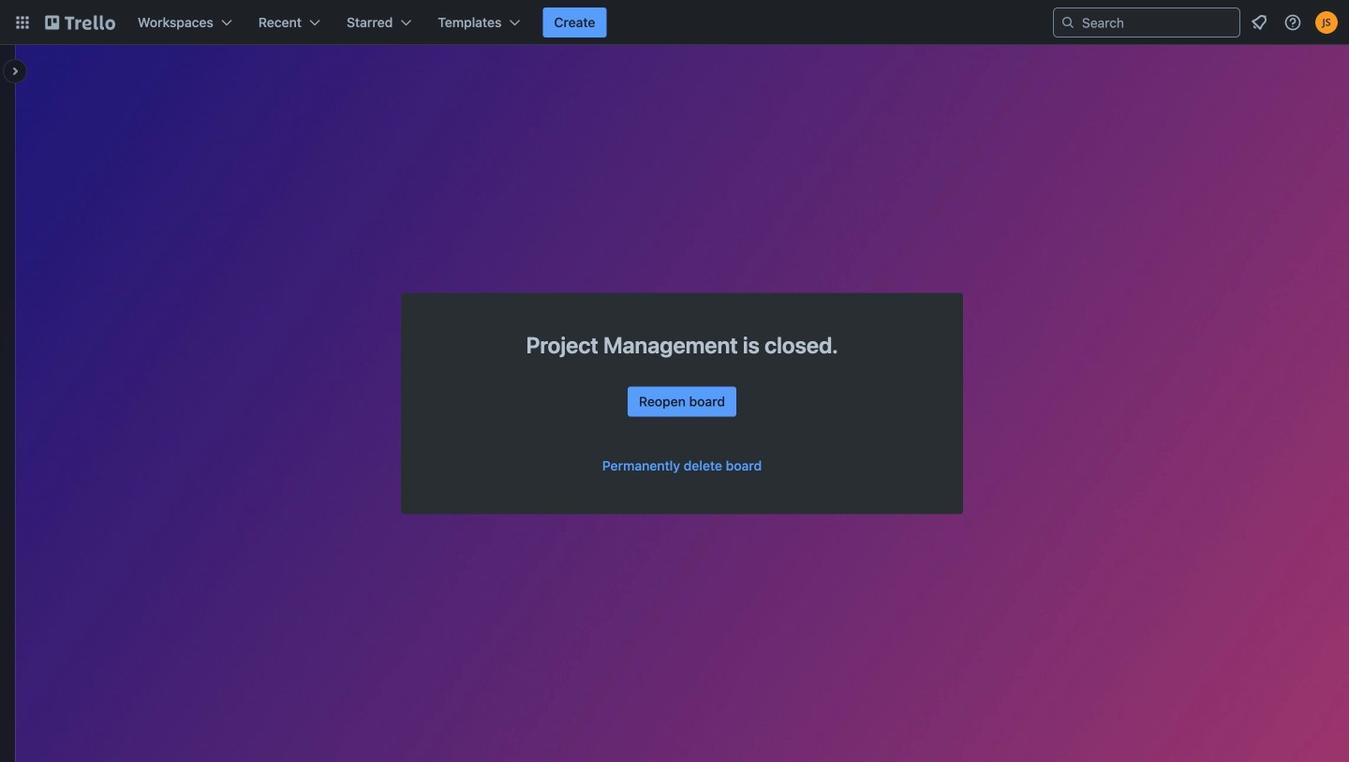 Task type: describe. For each thing, give the bounding box(es) containing it.
search image
[[1061, 15, 1076, 30]]

0 notifications image
[[1249, 11, 1271, 34]]

back to home image
[[45, 7, 115, 37]]

john smith (johnsmith38824343) image
[[1316, 11, 1339, 34]]



Task type: locate. For each thing, give the bounding box(es) containing it.
Search field
[[1076, 9, 1240, 36]]

primary element
[[0, 0, 1350, 45]]

open information menu image
[[1284, 13, 1303, 32]]



Task type: vqa. For each thing, say whether or not it's contained in the screenshot.
TERRY TURTLE (TERRYTURTLE) image
no



